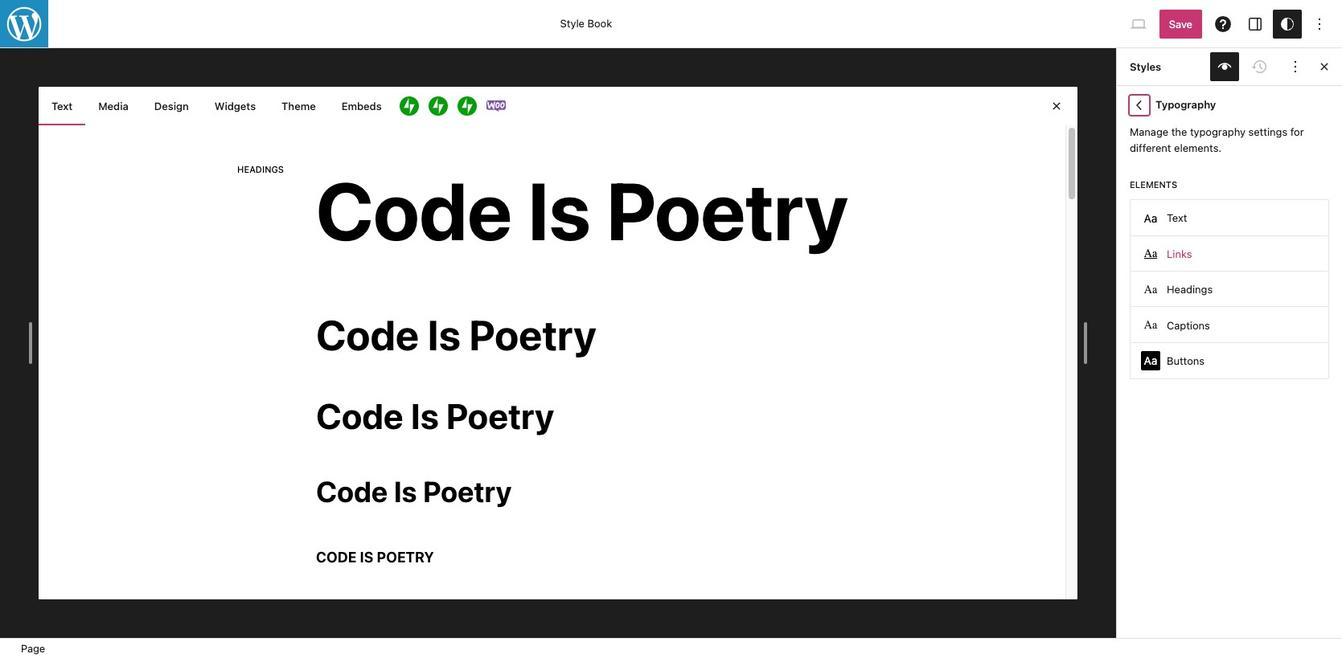 Task type: locate. For each thing, give the bounding box(es) containing it.
tab list
[[39, 87, 1078, 126]]

text button
[[39, 87, 85, 126]]

5 aa from the top
[[1145, 354, 1158, 368]]

more image
[[1287, 57, 1306, 76]]

0 horizontal spatial text
[[51, 100, 73, 113]]

widgets
[[215, 100, 256, 113]]

aa for headings
[[1145, 283, 1158, 297]]

earn image
[[429, 97, 448, 116]]

text inside 'button'
[[51, 100, 73, 113]]

style book
[[560, 17, 613, 30]]

text left media button
[[51, 100, 73, 113]]

forms image
[[400, 97, 419, 116]]

theme button
[[269, 87, 329, 126]]

for
[[1291, 126, 1305, 138]]

aa down elements
[[1145, 212, 1158, 225]]

aa
[[1145, 212, 1158, 225], [1145, 247, 1158, 261], [1145, 283, 1158, 297], [1145, 319, 1158, 332], [1145, 354, 1158, 368]]

media button
[[85, 87, 141, 126]]

options image
[[1311, 14, 1330, 33]]

3 aa from the top
[[1145, 283, 1158, 297]]

aa left links
[[1145, 247, 1158, 261]]

close styles image
[[1316, 57, 1335, 76]]

buttons
[[1167, 355, 1205, 368]]

styles
[[1130, 60, 1162, 73]]

help image
[[1214, 14, 1233, 33]]

list
[[1130, 200, 1330, 380]]

close style book image
[[1048, 97, 1067, 116]]

page
[[21, 643, 45, 656]]

site icon image
[[0, 0, 50, 49]]

design button
[[141, 87, 202, 126]]

aa left headings
[[1145, 283, 1158, 297]]

2 aa from the top
[[1145, 247, 1158, 261]]

text inside list
[[1167, 212, 1188, 225]]

navigate to the previous view image
[[1130, 96, 1150, 115]]

woocommerce image
[[486, 97, 506, 116]]

aa for buttons
[[1145, 354, 1158, 368]]

design
[[154, 100, 189, 113]]

aa left buttons
[[1145, 354, 1158, 368]]

style
[[560, 17, 585, 30]]

save button
[[1160, 9, 1203, 38]]

elements
[[1130, 179, 1178, 190]]

media
[[98, 100, 129, 113]]

4 aa from the top
[[1145, 319, 1158, 332]]

grow image
[[458, 97, 477, 116]]

links
[[1167, 248, 1193, 260]]

typography
[[1156, 98, 1217, 111]]

aa left captions
[[1145, 319, 1158, 332]]

text up links
[[1167, 212, 1188, 225]]

theme
[[282, 100, 316, 113]]

1 aa from the top
[[1145, 212, 1158, 225]]

1 vertical spatial text
[[1167, 212, 1188, 225]]

style book image
[[1216, 57, 1235, 76]]

1 horizontal spatial text
[[1167, 212, 1188, 225]]

settings
[[1249, 126, 1288, 138]]

text
[[51, 100, 73, 113], [1167, 212, 1188, 225]]

aa for text
[[1145, 212, 1158, 225]]

0 vertical spatial text
[[51, 100, 73, 113]]



Task type: vqa. For each thing, say whether or not it's contained in the screenshot.
Text inside button
yes



Task type: describe. For each thing, give the bounding box(es) containing it.
book
[[588, 17, 613, 30]]

style book element
[[39, 87, 1078, 600]]

manage
[[1130, 126, 1169, 138]]

tab list containing text
[[39, 87, 1078, 126]]

save
[[1170, 17, 1193, 30]]

captions
[[1167, 319, 1211, 332]]

typography
[[1191, 126, 1246, 138]]

different
[[1130, 141, 1172, 154]]

widgets button
[[202, 87, 269, 126]]

the
[[1172, 126, 1188, 138]]

embeds
[[342, 100, 382, 113]]

embeds button
[[329, 87, 395, 126]]

list containing aa
[[1130, 200, 1330, 380]]

editor top bar region
[[0, 0, 1343, 48]]

elements.
[[1175, 141, 1222, 154]]

aa for links
[[1145, 247, 1158, 261]]

revisions image
[[1251, 57, 1270, 76]]

headings
[[1167, 283, 1213, 296]]

styles image
[[1279, 14, 1298, 33]]

styles actions menu bar
[[1130, 52, 1311, 81]]

settings image
[[1246, 14, 1266, 33]]

view image
[[1130, 14, 1149, 33]]

manage the typography settings for different elements.
[[1130, 126, 1305, 154]]

aa for captions
[[1145, 319, 1158, 332]]



